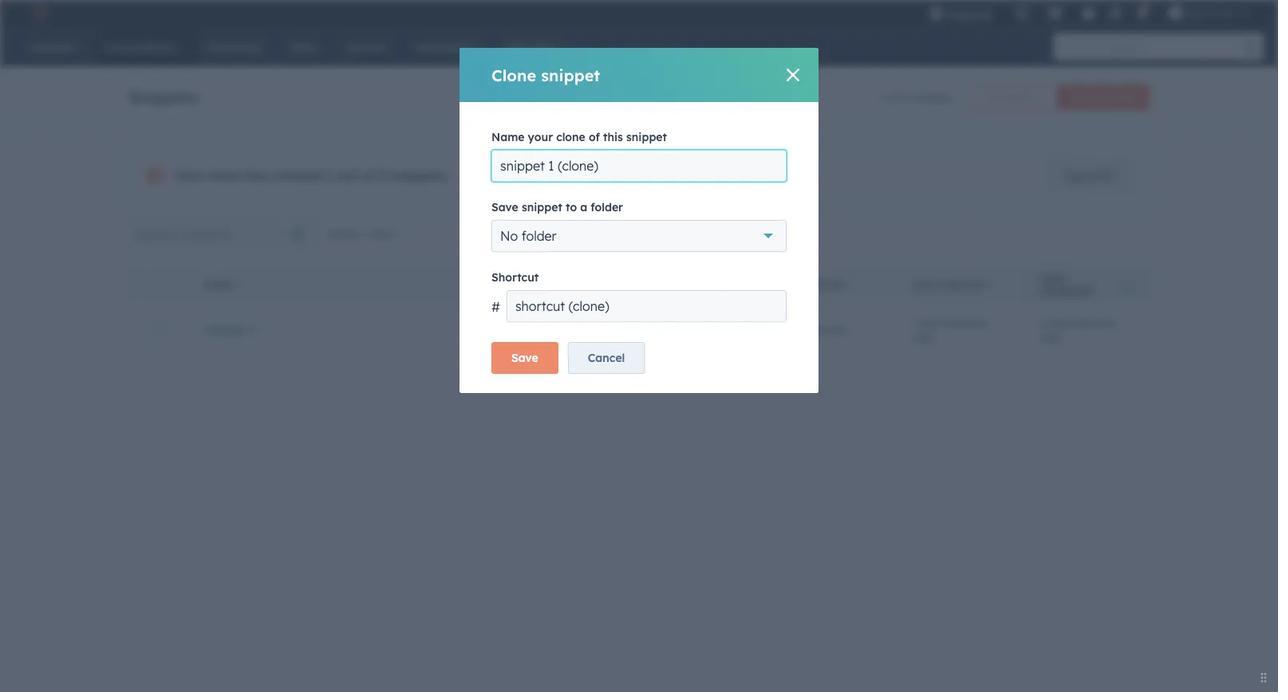 Task type: locate. For each thing, give the bounding box(es) containing it.
1 a few seconds ago from the left
[[913, 316, 988, 344]]

0 vertical spatial upgrade
[[947, 8, 992, 21]]

of
[[888, 90, 899, 104], [589, 130, 600, 144], [362, 168, 375, 183]]

created for has
[[272, 168, 321, 183]]

menu containing johnsmith
[[918, 0, 1259, 26]]

1 press to sort. element from the left
[[237, 278, 243, 292]]

modified
[[1041, 285, 1092, 297]]

no folder button
[[491, 220, 787, 252]]

press to sort. image right by
[[850, 278, 856, 290]]

5 inside snippets 'banner'
[[902, 90, 908, 104]]

folder down crm
[[591, 200, 623, 214]]

press to sort. element inside name button
[[237, 278, 243, 292]]

a down modified
[[1041, 316, 1048, 330]]

ago
[[913, 330, 934, 344], [1041, 330, 1061, 344]]

upgrade
[[947, 8, 992, 21], [1065, 168, 1113, 182]]

0 horizontal spatial press to sort. element
[[237, 278, 243, 292]]

Search HubSpot search field
[[1054, 34, 1249, 61]]

1 inside snippets 'banner'
[[880, 90, 885, 104]]

1 vertical spatial upgrade
[[1065, 168, 1113, 182]]

2 press to sort. image from the left
[[850, 278, 856, 290]]

0 horizontal spatial of
[[362, 168, 375, 183]]

folder inside new folder button
[[1007, 91, 1033, 103]]

clone
[[491, 65, 536, 85]]

menu
[[918, 0, 1259, 26]]

0 horizontal spatial a few seconds ago
[[913, 316, 988, 344]]

upgrade right upgrade image at top
[[947, 8, 992, 21]]

date for date created
[[913, 279, 938, 291]]

create snippet
[[1070, 91, 1136, 103]]

folder
[[1007, 91, 1033, 103], [591, 200, 623, 214], [522, 228, 557, 244]]

2 vertical spatial folder
[[522, 228, 557, 244]]

menu item
[[1003, 0, 1006, 26]]

ago down date created
[[913, 330, 934, 344]]

1 horizontal spatial a few seconds ago
[[1041, 316, 1116, 344]]

press to sort. element inside the date created button
[[990, 278, 996, 292]]

seconds
[[945, 316, 988, 330], [1073, 316, 1116, 330]]

unlock more snippets with crm suite starter.
[[461, 168, 699, 182]]

1 horizontal spatial seconds
[[1073, 316, 1116, 330]]

name left your in the top of the page
[[491, 130, 525, 144]]

seconds down the date created button
[[945, 316, 988, 330]]

1 vertical spatial folder
[[591, 200, 623, 214]]

this
[[603, 130, 623, 144]]

2 horizontal spatial press to sort. image
[[990, 278, 996, 290]]

1 horizontal spatial name
[[491, 130, 525, 144]]

snippets
[[531, 168, 575, 182]]

a right to
[[580, 200, 587, 214]]

2 horizontal spatial press to sort. element
[[990, 278, 996, 292]]

press to sort. image up snippet 1 link
[[237, 278, 243, 290]]

press to sort. element for date created
[[990, 278, 996, 292]]

date created
[[913, 279, 985, 291]]

few down modified
[[1051, 316, 1070, 330]]

0 horizontal spatial folder
[[522, 228, 557, 244]]

press to sort. image
[[237, 278, 243, 290], [850, 278, 856, 290], [990, 278, 996, 290]]

1 vertical spatial save
[[511, 351, 538, 365]]

0 horizontal spatial a
[[580, 200, 587, 214]]

owner:
[[326, 227, 363, 241]]

1 horizontal spatial of
[[589, 130, 600, 144]]

1 vertical spatial created
[[272, 168, 321, 183]]

snippet
[[541, 65, 600, 85], [1103, 91, 1136, 103], [626, 130, 667, 144], [522, 200, 562, 214], [204, 323, 245, 337]]

press to sort. image inside created by button
[[850, 278, 856, 290]]

few down date created
[[923, 316, 942, 330]]

any
[[370, 227, 392, 241]]

help image
[[1081, 7, 1096, 22]]

a few seconds ago
[[913, 316, 988, 344], [1041, 316, 1116, 344]]

created by button
[[766, 266, 894, 301]]

date for date modified
[[1041, 273, 1066, 285]]

created for 5
[[911, 90, 951, 104]]

created inside the date created button
[[941, 279, 985, 291]]

snippets banner
[[128, 80, 1150, 110]]

1 of 5 created
[[880, 90, 951, 104]]

1 vertical spatial 1
[[325, 168, 333, 183]]

snippets.
[[391, 168, 449, 183]]

ago down modified
[[1041, 330, 1061, 344]]

hubspot link
[[19, 3, 60, 22]]

press to sort. element inside created by button
[[850, 278, 856, 292]]

0 vertical spatial name
[[491, 130, 525, 144]]

folder right new
[[1007, 91, 1033, 103]]

2 vertical spatial 1
[[249, 323, 255, 337]]

1 horizontal spatial date
[[1041, 273, 1066, 285]]

2 horizontal spatial 1
[[880, 90, 885, 104]]

has
[[245, 168, 268, 183]]

0 vertical spatial folder
[[1007, 91, 1033, 103]]

johnsmith button
[[1159, 0, 1257, 26]]

0 horizontal spatial seconds
[[945, 316, 988, 330]]

no
[[500, 228, 518, 244]]

snippet inside create snippet button
[[1103, 91, 1136, 103]]

press to sort. element up snippet 1 link
[[237, 278, 243, 292]]

starter.
[[661, 168, 699, 182]]

2 vertical spatial created
[[941, 279, 985, 291]]

folder inside the no folder popup button
[[522, 228, 557, 244]]

seconds down date modified button
[[1073, 316, 1116, 330]]

name
[[491, 130, 525, 144], [204, 279, 232, 291]]

3 press to sort. image from the left
[[990, 278, 996, 290]]

press to sort. element
[[237, 278, 243, 292], [850, 278, 856, 292], [990, 278, 996, 292]]

created by
[[785, 279, 845, 291]]

3 press to sort. element from the left
[[990, 278, 996, 292]]

new folder
[[984, 91, 1033, 103]]

press to sort. image inside name button
[[237, 278, 243, 290]]

0 horizontal spatial ago
[[913, 330, 934, 344]]

with
[[578, 168, 601, 182]]

save inside button
[[511, 351, 538, 365]]

0 vertical spatial created
[[911, 90, 951, 104]]

created inside snippets 'banner'
[[911, 90, 951, 104]]

press to sort. element right by
[[850, 278, 856, 292]]

date
[[1041, 273, 1066, 285], [913, 279, 938, 291]]

john smith image
[[1168, 6, 1183, 20]]

1 horizontal spatial press to sort. element
[[850, 278, 856, 292]]

1 horizontal spatial 5
[[902, 90, 908, 104]]

2 horizontal spatial a
[[1041, 316, 1048, 330]]

2 vertical spatial of
[[362, 168, 375, 183]]

created
[[911, 90, 951, 104], [272, 168, 321, 183], [941, 279, 985, 291]]

date modified button
[[1022, 266, 1149, 301]]

save
[[491, 200, 518, 214], [511, 351, 538, 365]]

0 vertical spatial 5
[[902, 90, 908, 104]]

1
[[880, 90, 885, 104], [325, 168, 333, 183], [249, 323, 255, 337]]

unlock
[[461, 168, 497, 182]]

0 horizontal spatial press to sort. image
[[237, 278, 243, 290]]

1 vertical spatial name
[[204, 279, 232, 291]]

0 vertical spatial save
[[491, 200, 518, 214]]

name for name
[[204, 279, 232, 291]]

1 horizontal spatial a
[[913, 316, 920, 330]]

press to sort. element right date created
[[990, 278, 996, 292]]

shortcut
[[491, 270, 539, 284]]

1 horizontal spatial upgrade
[[1065, 168, 1113, 182]]

press to sort. image for created by
[[850, 278, 856, 290]]

2 horizontal spatial folder
[[1007, 91, 1033, 103]]

folder right no
[[522, 228, 557, 244]]

a down date created
[[913, 316, 920, 330]]

1 horizontal spatial few
[[1051, 316, 1070, 330]]

2 press to sort. element from the left
[[850, 278, 856, 292]]

0 vertical spatial of
[[888, 90, 899, 104]]

0 horizontal spatial 5
[[379, 168, 387, 183]]

created
[[785, 279, 830, 291]]

any button
[[369, 218, 413, 250]]

a few seconds ago down modified
[[1041, 316, 1116, 344]]

Search search field
[[128, 218, 317, 250]]

press to sort. image for date created
[[990, 278, 996, 290]]

date inside button
[[913, 279, 938, 291]]

0 horizontal spatial name
[[204, 279, 232, 291]]

a
[[580, 200, 587, 214], [913, 316, 920, 330], [1041, 316, 1048, 330]]

snippet 1 link
[[204, 323, 255, 337]]

1 horizontal spatial ago
[[1041, 330, 1061, 344]]

2 horizontal spatial of
[[888, 90, 899, 104]]

0 horizontal spatial few
[[923, 316, 942, 330]]

1 horizontal spatial 1
[[325, 168, 333, 183]]

upgrade down create
[[1065, 168, 1113, 182]]

john
[[785, 323, 812, 337]]

folder for new folder
[[1007, 91, 1033, 103]]

notifications image
[[1135, 7, 1149, 22]]

5
[[902, 90, 908, 104], [379, 168, 387, 183]]

date inside date modified
[[1041, 273, 1066, 285]]

1 press to sort. image from the left
[[237, 278, 243, 290]]

out
[[337, 168, 358, 183]]

john smith
[[785, 323, 845, 337]]

name up snippet 1 link
[[204, 279, 232, 291]]

0 horizontal spatial 1
[[249, 323, 255, 337]]

1 horizontal spatial press to sort. image
[[850, 278, 856, 290]]

name inside button
[[204, 279, 232, 291]]

your team has created 1 out of 5 snippets.
[[174, 168, 449, 183]]

press to sort. image right date created
[[990, 278, 996, 290]]

a few seconds ago down date created
[[913, 316, 988, 344]]

0 vertical spatial 1
[[880, 90, 885, 104]]

1 vertical spatial of
[[589, 130, 600, 144]]

few
[[923, 316, 942, 330], [1051, 316, 1070, 330]]

help button
[[1075, 0, 1102, 26]]

press to sort. image inside the date created button
[[990, 278, 996, 290]]

close image
[[787, 69, 799, 81]]

create
[[1070, 91, 1100, 103]]

0 horizontal spatial upgrade
[[947, 8, 992, 21]]

0 horizontal spatial date
[[913, 279, 938, 291]]



Task type: vqa. For each thing, say whether or not it's contained in the screenshot.
1st CARET image from the bottom of the page
no



Task type: describe. For each thing, give the bounding box(es) containing it.
suite
[[631, 168, 658, 182]]

press to sort. image for name
[[237, 278, 243, 290]]

snippet for clone snippet
[[541, 65, 600, 85]]

1 few from the left
[[923, 316, 942, 330]]

clone
[[556, 130, 585, 144]]

snippet for create snippet
[[1103, 91, 1136, 103]]

your
[[174, 168, 204, 183]]

descending sort. press to sort ascending. element
[[1124, 278, 1130, 292]]

notifications button
[[1128, 0, 1155, 26]]

crm
[[604, 168, 628, 182]]

2 seconds from the left
[[1073, 316, 1116, 330]]

Name your clone of this snippet text field
[[491, 150, 787, 182]]

hubspot image
[[29, 3, 48, 22]]

save for save snippet to a folder
[[491, 200, 518, 214]]

descending sort. press to sort ascending. image
[[1124, 278, 1130, 290]]

save button
[[491, 342, 558, 374]]

press to sort. element for name
[[237, 278, 243, 292]]

to
[[566, 200, 577, 214]]

your
[[528, 130, 553, 144]]

search image
[[1245, 41, 1256, 53]]

cancel button
[[568, 342, 645, 374]]

date created button
[[894, 266, 1022, 301]]

name button
[[185, 266, 766, 301]]

new
[[984, 91, 1004, 103]]

cancel
[[588, 351, 625, 365]]

smith
[[815, 323, 845, 337]]

marketplaces image
[[1048, 7, 1062, 22]]

1 ago from the left
[[913, 330, 934, 344]]

marketplaces button
[[1038, 0, 1072, 26]]

name for name your clone of this snippet
[[491, 130, 525, 144]]

snippet 1
[[204, 323, 255, 337]]

1 horizontal spatial folder
[[591, 200, 623, 214]]

more
[[500, 168, 528, 182]]

search button
[[1237, 34, 1264, 61]]

date modified
[[1041, 273, 1092, 297]]

folder for no folder
[[522, 228, 557, 244]]

1 vertical spatial 5
[[379, 168, 387, 183]]

new folder button
[[971, 85, 1047, 110]]

upgrade image
[[930, 7, 944, 22]]

1 seconds from the left
[[945, 316, 988, 330]]

clone snippet
[[491, 65, 600, 85]]

upgrade link
[[1045, 160, 1133, 191]]

johnsmith
[[1186, 6, 1233, 19]]

2 ago from the left
[[1041, 330, 1061, 344]]

save snippet to a folder
[[491, 200, 623, 214]]

press to sort. element for created by
[[850, 278, 856, 292]]

settings link
[[1105, 4, 1125, 21]]

snippet for save snippet to a folder
[[522, 200, 562, 214]]

create snippet button
[[1056, 85, 1150, 110]]

snippets
[[128, 87, 198, 107]]

upgrade inside menu
[[947, 8, 992, 21]]

2 a few seconds ago from the left
[[1041, 316, 1116, 344]]

no folder
[[500, 228, 557, 244]]

2 few from the left
[[1051, 316, 1070, 330]]

calling icon image
[[1014, 6, 1029, 21]]

team
[[208, 168, 241, 183]]

settings image
[[1108, 7, 1122, 21]]

name your clone of this snippet
[[491, 130, 667, 144]]

save for save
[[511, 351, 538, 365]]

Shortcut text field
[[507, 290, 787, 322]]

#
[[491, 299, 500, 315]]

by
[[833, 279, 845, 291]]

calling icon button
[[1008, 2, 1035, 23]]

of inside snippets 'banner'
[[888, 90, 899, 104]]



